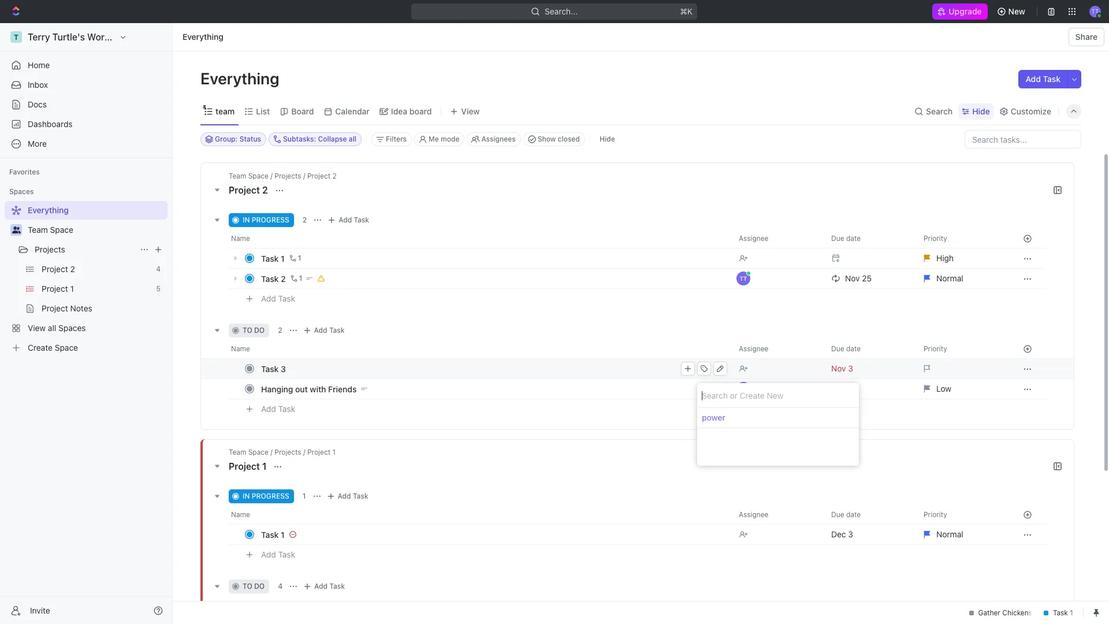Task type: describe. For each thing, give the bounding box(es) containing it.
‎task 1
[[261, 530, 285, 540]]

home
[[28, 60, 50, 70]]

inbox
[[28, 80, 48, 90]]

list
[[256, 106, 270, 116]]

with
[[310, 384, 326, 394]]

Search tasks... text field
[[966, 131, 1082, 148]]

in for 1
[[243, 492, 250, 501]]

team
[[28, 225, 48, 235]]

board
[[291, 106, 314, 116]]

team
[[216, 106, 235, 116]]

favorites button
[[5, 165, 44, 179]]

task 1
[[261, 253, 285, 263]]

1 vertical spatial everything
[[201, 69, 283, 88]]

docs
[[28, 99, 47, 109]]

team link
[[213, 103, 235, 119]]

assignees
[[482, 135, 516, 143]]

to do for 2
[[243, 326, 265, 335]]

assignees button
[[467, 132, 521, 146]]

share button
[[1069, 28, 1105, 46]]

1 button for 2
[[288, 273, 304, 284]]

customize button
[[997, 103, 1056, 119]]

⌘k
[[681, 6, 693, 16]]

share
[[1076, 32, 1098, 42]]

hide inside button
[[600, 135, 615, 143]]

hanging
[[261, 384, 293, 394]]

do for 2
[[254, 326, 265, 335]]

in progress for 2
[[243, 216, 290, 224]]

projects link
[[35, 240, 135, 259]]

3
[[281, 364, 286, 374]]

hanging out with friends
[[261, 384, 357, 394]]

search
[[927, 106, 953, 116]]

board
[[410, 106, 432, 116]]

hide inside dropdown button
[[973, 106, 991, 116]]

‎task
[[261, 530, 279, 540]]

sidebar navigation
[[0, 23, 173, 624]]

projects
[[35, 245, 65, 254]]

task 2
[[261, 274, 286, 284]]

calendar link
[[333, 103, 370, 119]]

progress for project 1
[[252, 492, 290, 501]]

board link
[[289, 103, 314, 119]]

to for 2
[[243, 326, 252, 335]]

new
[[1009, 6, 1026, 16]]

project for project 1
[[229, 461, 260, 472]]

1 inside ‎task 1 link
[[281, 530, 285, 540]]

0 vertical spatial everything
[[183, 32, 224, 42]]

search...
[[545, 6, 578, 16]]

team space
[[28, 225, 73, 235]]

1 button for 1
[[287, 253, 303, 264]]

user group image
[[12, 227, 21, 234]]

customize
[[1012, 106, 1052, 116]]

tree inside sidebar navigation
[[5, 201, 168, 357]]



Task type: locate. For each thing, give the bounding box(es) containing it.
0 vertical spatial hide
[[973, 106, 991, 116]]

1 in from the top
[[243, 216, 250, 224]]

1 horizontal spatial hide
[[973, 106, 991, 116]]

2 progress from the top
[[252, 492, 290, 501]]

idea board
[[391, 106, 432, 116]]

2 in from the top
[[243, 492, 250, 501]]

progress down project 1
[[252, 492, 290, 501]]

1 vertical spatial do
[[254, 582, 265, 591]]

idea board link
[[389, 103, 432, 119]]

project
[[229, 185, 260, 195], [229, 461, 260, 472]]

spaces
[[9, 187, 34, 196]]

task 3 link
[[258, 360, 730, 377]]

1 vertical spatial project
[[229, 461, 260, 472]]

in progress down project 2
[[243, 216, 290, 224]]

project 2
[[229, 185, 270, 195]]

hide
[[973, 106, 991, 116], [600, 135, 615, 143]]

calendar
[[336, 106, 370, 116]]

1
[[281, 253, 285, 263], [298, 254, 301, 262], [299, 274, 303, 283], [262, 461, 267, 472], [303, 492, 306, 501], [281, 530, 285, 540]]

hide button
[[595, 132, 620, 146]]

2 do from the top
[[254, 582, 265, 591]]

upgrade
[[949, 6, 983, 16]]

2 to do from the top
[[243, 582, 265, 591]]

1 project from the top
[[229, 185, 260, 195]]

0 vertical spatial in
[[243, 216, 250, 224]]

2
[[262, 185, 268, 195], [303, 216, 307, 224], [281, 274, 286, 284], [278, 326, 282, 335]]

tree
[[5, 201, 168, 357]]

1 vertical spatial progress
[[252, 492, 290, 501]]

everything
[[183, 32, 224, 42], [201, 69, 283, 88]]

friends
[[328, 384, 357, 394]]

project for project 2
[[229, 185, 260, 195]]

list link
[[254, 103, 270, 119]]

1 vertical spatial in progress
[[243, 492, 290, 501]]

to do up task 3
[[243, 326, 265, 335]]

0 vertical spatial 1 button
[[287, 253, 303, 264]]

to for 4
[[243, 582, 252, 591]]

0 vertical spatial project
[[229, 185, 260, 195]]

do
[[254, 326, 265, 335], [254, 582, 265, 591]]

0 horizontal spatial hide
[[600, 135, 615, 143]]

team space link
[[28, 221, 165, 239]]

2 to from the top
[[243, 582, 252, 591]]

everything link
[[180, 30, 227, 44]]

do up task 3
[[254, 326, 265, 335]]

in down project 2
[[243, 216, 250, 224]]

space
[[50, 225, 73, 235]]

0 vertical spatial to
[[243, 326, 252, 335]]

in for 2
[[243, 216, 250, 224]]

‎task 1 link
[[258, 526, 730, 543]]

tree containing team space
[[5, 201, 168, 357]]

inbox link
[[5, 76, 168, 94]]

to do left 4
[[243, 582, 265, 591]]

2 in progress from the top
[[243, 492, 290, 501]]

add task button
[[1019, 70, 1068, 88], [325, 213, 374, 227], [256, 292, 300, 306], [300, 324, 349, 338], [256, 402, 300, 416], [324, 490, 373, 504], [256, 548, 300, 562], [301, 580, 350, 594]]

1 button
[[287, 253, 303, 264], [288, 273, 304, 284]]

0 vertical spatial progress
[[252, 216, 290, 224]]

in progress down project 1
[[243, 492, 290, 501]]

in down project 1
[[243, 492, 250, 501]]

to do for 4
[[243, 582, 265, 591]]

idea
[[391, 106, 408, 116]]

1 to do from the top
[[243, 326, 265, 335]]

hide button
[[959, 103, 994, 119]]

power
[[702, 413, 726, 423]]

2 project from the top
[[229, 461, 260, 472]]

1 button right "task 1"
[[287, 253, 303, 264]]

0 vertical spatial do
[[254, 326, 265, 335]]

project 1
[[229, 461, 269, 472]]

progress down project 2
[[252, 216, 290, 224]]

hanging out with friends link
[[258, 381, 730, 397]]

progress for project 2
[[252, 216, 290, 224]]

1 vertical spatial to
[[243, 582, 252, 591]]

0 vertical spatial in progress
[[243, 216, 290, 224]]

home link
[[5, 56, 168, 75]]

out
[[295, 384, 308, 394]]

upgrade link
[[933, 3, 988, 20]]

1 vertical spatial in
[[243, 492, 250, 501]]

do left 4
[[254, 582, 265, 591]]

1 do from the top
[[254, 326, 265, 335]]

in
[[243, 216, 250, 224], [243, 492, 250, 501]]

1 to from the top
[[243, 326, 252, 335]]

to
[[243, 326, 252, 335], [243, 582, 252, 591]]

new button
[[993, 2, 1033, 21]]

add task
[[1026, 74, 1061, 84], [339, 216, 369, 224], [261, 293, 295, 303], [314, 326, 345, 335], [261, 404, 295, 414], [338, 492, 369, 501], [261, 550, 295, 559], [315, 582, 345, 591]]

0 vertical spatial to do
[[243, 326, 265, 335]]

search button
[[912, 103, 957, 119]]

task 3
[[261, 364, 286, 374]]

to do
[[243, 326, 265, 335], [243, 582, 265, 591]]

in progress for 1
[[243, 492, 290, 501]]

progress
[[252, 216, 290, 224], [252, 492, 290, 501]]

1 vertical spatial 1 button
[[288, 273, 304, 284]]

task
[[1044, 74, 1061, 84], [354, 216, 369, 224], [261, 253, 279, 263], [261, 274, 279, 284], [278, 293, 295, 303], [329, 326, 345, 335], [261, 364, 279, 374], [278, 404, 295, 414], [353, 492, 369, 501], [278, 550, 295, 559], [330, 582, 345, 591]]

in progress
[[243, 216, 290, 224], [243, 492, 290, 501]]

1 vertical spatial hide
[[600, 135, 615, 143]]

favorites
[[9, 168, 40, 176]]

Search or Create New text field
[[698, 383, 860, 408]]

dashboards link
[[5, 115, 168, 134]]

add
[[1026, 74, 1042, 84], [339, 216, 352, 224], [261, 293, 276, 303], [314, 326, 328, 335], [261, 404, 276, 414], [338, 492, 351, 501], [261, 550, 276, 559], [315, 582, 328, 591]]

1 vertical spatial to do
[[243, 582, 265, 591]]

1 button right task 2
[[288, 273, 304, 284]]

1 progress from the top
[[252, 216, 290, 224]]

invite
[[30, 606, 50, 615]]

dashboards
[[28, 119, 73, 129]]

4
[[278, 582, 283, 591]]

do for 4
[[254, 582, 265, 591]]

1 in progress from the top
[[243, 216, 290, 224]]

docs link
[[5, 95, 168, 114]]



Task type: vqa. For each thing, say whether or not it's contained in the screenshot.
Share
yes



